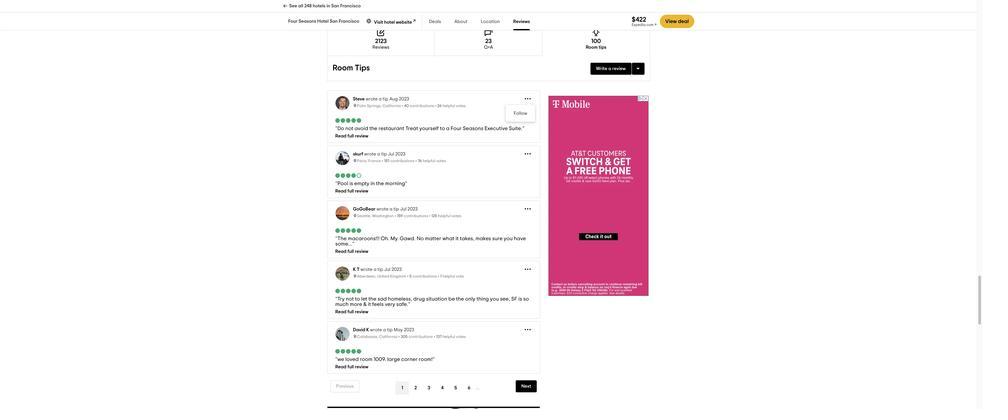 Task type: locate. For each thing, give the bounding box(es) containing it.
san right hotel
[[330, 19, 338, 24]]

follow
[[514, 111, 527, 116]]

read full review link for yourself
[[335, 134, 532, 139]]

suite.
[[509, 126, 523, 131]]

aug
[[390, 97, 398, 102]]

0 vertical spatial you
[[504, 236, 513, 242]]

votes right 26
[[456, 104, 466, 108]]

23 q+a
[[484, 39, 493, 50]]

" down follow
[[523, 126, 525, 131]]

room inside the 100 room tips
[[586, 45, 598, 50]]

100 room tips
[[586, 39, 607, 50]]

not right do
[[346, 126, 353, 131]]

0 vertical spatial in
[[327, 4, 330, 8]]

in
[[327, 4, 330, 8], [371, 181, 375, 186]]

room
[[586, 45, 598, 50], [333, 64, 353, 72]]

large
[[387, 357, 400, 362]]

is right pool
[[350, 181, 353, 186]]

0 horizontal spatial it
[[368, 302, 371, 307]]

wrote right t
[[361, 268, 373, 272]]

0 horizontal spatial in
[[327, 4, 330, 8]]

1 horizontal spatial room
[[586, 45, 598, 50]]

1 read full review from the top
[[335, 250, 369, 254]]

jul right t
[[384, 268, 391, 272]]

full inside " do not avoid the restaurant treat yourself to a four seasons executive suite. " read full review
[[348, 134, 354, 139]]

read down we
[[335, 365, 347, 370]]

2 read full review from the top
[[335, 310, 369, 315]]

40 contributions 26 helpful votes
[[404, 104, 466, 108]]

review inside " do not avoid the restaurant treat yourself to a four seasons executive suite. " read full review
[[355, 134, 369, 139]]

1 vertical spatial room
[[333, 64, 353, 72]]

four
[[288, 19, 298, 24], [451, 126, 462, 131]]

1 horizontal spatial you
[[504, 236, 513, 242]]

0 vertical spatial 1
[[440, 275, 442, 279]]

2023
[[399, 97, 409, 102], [395, 152, 406, 157], [408, 207, 418, 212], [392, 268, 402, 272], [404, 328, 414, 333]]

1 horizontal spatial to
[[440, 126, 445, 131]]

visit hotel website
[[374, 20, 412, 25]]

1 vertical spatial it
[[368, 302, 371, 307]]

not inside " do not avoid the restaurant treat yourself to a four seasons executive suite. " read full review
[[346, 126, 353, 131]]

you left see,
[[490, 297, 499, 302]]

votes right 76 on the top left of page
[[436, 159, 446, 163]]

wrote for do not avoid the restaurant treat yourself to a four seasons executive suite.
[[366, 97, 378, 102]]

2023 up "40"
[[399, 97, 409, 102]]

3 full from the top
[[348, 250, 354, 254]]

" inside " the macaroons!!! oh. my. gawd.  no matter what it takes, makes sure you have some...
[[335, 236, 338, 242]]

read full review link for "
[[335, 189, 532, 194]]

k right david
[[366, 328, 369, 333]]

full down some... at the bottom left of the page
[[348, 250, 354, 254]]

steve
[[353, 97, 365, 102]]

matter
[[425, 236, 441, 242]]

0 horizontal spatial seasons
[[299, 19, 316, 24]]

2 full from the top
[[348, 189, 354, 194]]

helpful right 125
[[438, 214, 451, 218]]

a down 'morning'
[[390, 207, 393, 212]]

0 horizontal spatial 1
[[402, 386, 403, 391]]

homeless,
[[388, 297, 412, 302]]

helpful for pool is empty in the morning
[[423, 159, 436, 163]]

four down see
[[288, 19, 298, 24]]

1 horizontal spatial four
[[451, 126, 462, 131]]

not right try at the left bottom of the page
[[346, 297, 354, 302]]

2023 for the macaroons!!! oh. my. gawd.  no matter what it takes, makes sure you have some...
[[408, 207, 418, 212]]

steve link
[[353, 97, 365, 102]]

" down '305 contributions 137 helpful votes'
[[433, 357, 435, 362]]

room left tips
[[333, 64, 353, 72]]

to left let
[[355, 297, 360, 302]]

read full review link down " try not to let the sad homeless, drug situation be the only thing you see, sf is so much more & it feels very safe.
[[335, 310, 532, 315]]

hotel
[[384, 20, 395, 25]]

2023 up 151 contributions 76 helpful votes
[[395, 152, 406, 157]]

0 vertical spatial not
[[346, 126, 353, 131]]

the left 'morning'
[[376, 181, 384, 186]]

only
[[465, 297, 476, 302]]

not for do
[[346, 126, 353, 131]]

a right t
[[374, 268, 377, 272]]

" left macaroons!!!
[[335, 236, 338, 242]]

tip right t
[[378, 268, 383, 272]]

helpful for we loved room 1009.  large corner room!
[[443, 335, 455, 339]]

location
[[481, 19, 500, 24]]

read full review for not
[[335, 310, 369, 315]]

5 up homeless,
[[410, 275, 412, 279]]

reviews right location
[[513, 19, 530, 24]]

it right what
[[456, 236, 459, 242]]

0 vertical spatial room
[[586, 45, 598, 50]]

in inside " pool is empty in the morning " read full review
[[371, 181, 375, 186]]

159
[[397, 214, 403, 218]]

0 horizontal spatial is
[[350, 181, 353, 186]]

0 horizontal spatial room
[[333, 64, 353, 72]]

0 vertical spatial 5
[[410, 275, 412, 279]]

san
[[331, 4, 339, 8], [330, 19, 338, 24]]

vote
[[456, 275, 464, 279]]

be
[[449, 297, 455, 302]]

jul for the macaroons!!! oh. my. gawd.  no matter what it takes, makes sure you have some...
[[400, 207, 407, 212]]

corner
[[401, 357, 418, 362]]

" try not to let the sad homeless, drug situation be the only thing you see, sf is so much more & it feels very safe.
[[335, 297, 529, 307]]

read full review link
[[335, 134, 532, 139], [335, 189, 532, 194], [335, 250, 532, 254], [335, 310, 532, 315], [335, 365, 532, 370]]

read full review link down the room!
[[335, 365, 532, 370]]

2
[[415, 386, 417, 391]]

1 vertical spatial four
[[451, 126, 462, 131]]

in right empty
[[371, 181, 375, 186]]

you inside " try not to let the sad homeless, drug situation be the only thing you see, sf is so much more & it feels very safe.
[[490, 297, 499, 302]]

review down room
[[355, 365, 369, 370]]

2023 up '159 contributions 125 helpful votes'
[[408, 207, 418, 212]]

1 vertical spatial seasons
[[463, 126, 484, 131]]

full up skurf
[[348, 134, 354, 139]]

votes for the macaroons!!! oh. my. gawd.  no matter what it takes, makes sure you have some...
[[452, 214, 461, 218]]

a right yourself
[[446, 126, 450, 131]]

hotels
[[313, 4, 326, 8]]

5 for 5
[[455, 386, 457, 391]]

san right hotels
[[331, 4, 339, 8]]

the right avoid
[[370, 126, 378, 131]]

a
[[609, 67, 612, 71], [379, 97, 382, 102], [446, 126, 450, 131], [377, 152, 380, 157], [390, 207, 393, 212], [374, 268, 377, 272], [383, 328, 386, 333]]

to
[[440, 126, 445, 131], [355, 297, 360, 302]]

305
[[401, 335, 408, 339]]

you right 'sure'
[[504, 236, 513, 242]]

305 contributions 137 helpful votes
[[401, 335, 466, 339]]

1009.
[[374, 357, 386, 362]]

the inside " do not avoid the restaurant treat yourself to a four seasons executive suite. " read full review
[[370, 126, 378, 131]]

100
[[592, 39, 601, 45]]

have
[[514, 236, 526, 242]]

read full review down some... at the bottom left of the page
[[335, 250, 369, 254]]

4 read full review link from the top
[[335, 310, 532, 315]]

1 full from the top
[[348, 134, 354, 139]]

1 vertical spatial 1
[[402, 386, 403, 391]]

read inside " do not avoid the restaurant treat yourself to a four seasons executive suite. " read full review
[[335, 134, 347, 139]]

read down do
[[335, 134, 347, 139]]

the inside " pool is empty in the morning " read full review
[[376, 181, 384, 186]]

1 horizontal spatial 1
[[440, 275, 442, 279]]

1 horizontal spatial k
[[366, 328, 369, 333]]

k left t
[[353, 268, 356, 272]]

review down empty
[[355, 189, 369, 194]]

0 vertical spatial four
[[288, 19, 298, 24]]

1 horizontal spatial it
[[456, 236, 459, 242]]

seasons left the executive
[[463, 126, 484, 131]]

empty
[[354, 181, 370, 186]]

tip up 151
[[381, 152, 387, 157]]

1 vertical spatial is
[[519, 297, 522, 302]]

four seasons hotel san francisco
[[288, 19, 359, 24]]

1 horizontal spatial in
[[371, 181, 375, 186]]

2 read full review link from the top
[[335, 189, 532, 194]]

a left aug
[[379, 97, 382, 102]]

is left so
[[519, 297, 522, 302]]

gogobear
[[353, 207, 376, 212]]

0 horizontal spatial 5
[[410, 275, 412, 279]]

" left drug
[[408, 302, 410, 307]]

0 vertical spatial read full review
[[335, 250, 369, 254]]

we
[[338, 357, 344, 362]]

gogobear wrote a tip jul 2023
[[353, 207, 418, 212]]

1 left vote
[[440, 275, 442, 279]]

very
[[385, 302, 395, 307]]

votes for pool is empty in the morning
[[436, 159, 446, 163]]

contributions for room!
[[409, 335, 433, 339]]

contributions up drug
[[413, 275, 437, 279]]

read full review link down " the macaroons!!! oh. my. gawd.  no matter what it takes, makes sure you have some...
[[335, 250, 532, 254]]

read full review
[[335, 250, 369, 254], [335, 310, 369, 315]]

2 read from the top
[[335, 189, 347, 194]]

read full review link for room!
[[335, 365, 532, 370]]

francisco right hotel
[[339, 19, 359, 24]]

1
[[440, 275, 442, 279], [402, 386, 403, 391]]

review down macaroons!!!
[[355, 250, 369, 254]]

pool
[[338, 181, 348, 186]]

david
[[353, 328, 365, 333]]

wrote right gogobear link
[[377, 207, 389, 212]]

is inside " try not to let the sad homeless, drug situation be the only thing you see, sf is so much more & it feels very safe.
[[519, 297, 522, 302]]

1 vertical spatial jul
[[400, 207, 407, 212]]

5 left 6
[[455, 386, 457, 391]]

it inside " try not to let the sad homeless, drug situation be the only thing you see, sf is so much more & it feels very safe.
[[368, 302, 371, 307]]

room down '100'
[[586, 45, 598, 50]]

125
[[432, 214, 437, 218]]

review inside " pool is empty in the morning " read full review
[[355, 189, 369, 194]]

1 vertical spatial k
[[366, 328, 369, 333]]

0 vertical spatial to
[[440, 126, 445, 131]]

full down more
[[348, 310, 354, 315]]

1 horizontal spatial is
[[519, 297, 522, 302]]

0 vertical spatial seasons
[[299, 19, 316, 24]]

view deal button
[[660, 15, 694, 28]]

jul up 151
[[388, 152, 394, 157]]

votes right 137
[[456, 335, 466, 339]]

david k link
[[353, 328, 369, 333]]

1 horizontal spatial seasons
[[463, 126, 484, 131]]

gawd.
[[400, 236, 416, 242]]

1 horizontal spatial reviews
[[513, 19, 530, 24]]

helpful right 76 on the top left of page
[[423, 159, 436, 163]]

read down pool
[[335, 189, 347, 194]]

1 vertical spatial read full review
[[335, 310, 369, 315]]

0 vertical spatial is
[[350, 181, 353, 186]]

1 left 2
[[402, 386, 403, 391]]

read full review link down yourself
[[335, 134, 532, 139]]

in right hotels
[[327, 4, 330, 8]]

2123
[[375, 39, 387, 45]]

room!
[[419, 357, 433, 362]]

0 vertical spatial reviews
[[513, 19, 530, 24]]

loved
[[345, 357, 359, 362]]

k
[[353, 268, 356, 272], [366, 328, 369, 333]]

much
[[335, 302, 349, 307]]

it right "&"
[[368, 302, 371, 307]]

0 horizontal spatial four
[[288, 19, 298, 24]]

0 horizontal spatial you
[[490, 297, 499, 302]]

" inside " try not to let the sad homeless, drug situation be the only thing you see, sf is so much more & it feels very safe.
[[335, 297, 338, 302]]

reviews down 2123
[[373, 45, 390, 50]]

a inside " do not avoid the restaurant treat yourself to a four seasons executive suite. " read full review
[[446, 126, 450, 131]]

read full review down more
[[335, 310, 369, 315]]

5 contributions 1 helpful vote
[[410, 275, 464, 279]]

0 vertical spatial it
[[456, 236, 459, 242]]

read full review link up 125
[[335, 189, 532, 194]]

to inside " try not to let the sad homeless, drug situation be the only thing you see, sf is so much more & it feels very safe.
[[355, 297, 360, 302]]

to right yourself
[[440, 126, 445, 131]]

0 horizontal spatial to
[[355, 297, 360, 302]]

1 vertical spatial 5
[[455, 386, 457, 391]]

write
[[596, 67, 608, 71]]

helpful
[[443, 104, 455, 108], [423, 159, 436, 163], [438, 214, 451, 218], [443, 275, 455, 279], [443, 335, 455, 339]]

review down avoid
[[355, 134, 369, 139]]

takes,
[[460, 236, 475, 242]]

" we loved room 1009.  large corner room! " read full review
[[335, 357, 435, 370]]

4 read from the top
[[335, 310, 347, 315]]

tip for pool is empty in the morning
[[381, 152, 387, 157]]

0 horizontal spatial k
[[353, 268, 356, 272]]

not
[[346, 126, 353, 131], [346, 297, 354, 302]]

helpful right 137
[[443, 335, 455, 339]]

151
[[384, 159, 389, 163]]

tip up 159
[[394, 207, 399, 212]]

1 vertical spatial not
[[346, 297, 354, 302]]

helpful right 26
[[443, 104, 455, 108]]

not for try
[[346, 297, 354, 302]]

wrote right skurf link
[[364, 152, 376, 157]]

5 read from the top
[[335, 365, 347, 370]]

not inside " try not to let the sad homeless, drug situation be the only thing you see, sf is so much more & it feels very safe.
[[346, 297, 354, 302]]

review inside " we loved room 1009.  large corner room! " read full review
[[355, 365, 369, 370]]

francisco
[[340, 4, 361, 8], [339, 19, 359, 24]]

wrote
[[366, 97, 378, 102], [364, 152, 376, 157], [377, 207, 389, 212], [361, 268, 373, 272], [370, 328, 382, 333]]

room tips
[[333, 64, 370, 72]]

helpful left vote
[[443, 275, 455, 279]]

1 read from the top
[[335, 134, 347, 139]]

1 read full review link from the top
[[335, 134, 532, 139]]

" left more
[[335, 297, 338, 302]]

full down pool
[[348, 189, 354, 194]]

contributions right 151
[[390, 159, 415, 163]]

1 vertical spatial reviews
[[373, 45, 390, 50]]

you
[[504, 236, 513, 242], [490, 297, 499, 302]]

2023 for pool is empty in the morning
[[395, 152, 406, 157]]

tip left aug
[[383, 97, 389, 102]]

contributions right "40"
[[410, 104, 434, 108]]

read down some... at the bottom left of the page
[[335, 250, 347, 254]]

0 vertical spatial francisco
[[340, 4, 361, 8]]

1 vertical spatial francisco
[[339, 19, 359, 24]]

1 vertical spatial you
[[490, 297, 499, 302]]

wrote right the steve
[[366, 97, 378, 102]]

seasons down 248
[[299, 19, 316, 24]]

four right yourself
[[451, 126, 462, 131]]

reviews
[[513, 19, 530, 24], [373, 45, 390, 50]]

5 read full review link from the top
[[335, 365, 532, 370]]

0 horizontal spatial reviews
[[373, 45, 390, 50]]

contributions right 159
[[404, 214, 428, 218]]

read down much
[[335, 310, 347, 315]]

5 for 5 contributions 1 helpful vote
[[410, 275, 412, 279]]

1 horizontal spatial 5
[[455, 386, 457, 391]]

read
[[335, 134, 347, 139], [335, 189, 347, 194], [335, 250, 347, 254], [335, 310, 347, 315], [335, 365, 347, 370]]

1 vertical spatial to
[[355, 297, 360, 302]]

gogobear link
[[353, 207, 376, 212]]

5 full from the top
[[348, 365, 354, 370]]

1 vertical spatial in
[[371, 181, 375, 186]]

0 vertical spatial jul
[[388, 152, 394, 157]]



Task type: vqa. For each thing, say whether or not it's contained in the screenshot.
Where
no



Task type: describe. For each thing, give the bounding box(es) containing it.
jul for pool is empty in the morning
[[388, 152, 394, 157]]

review right the write
[[613, 67, 626, 71]]

so
[[524, 297, 529, 302]]

makes
[[476, 236, 491, 242]]

tips
[[355, 64, 370, 72]]

" down 151 contributions 76 helpful votes
[[405, 181, 407, 186]]

" do not avoid the restaurant treat yourself to a four seasons executive suite. " read full review
[[335, 126, 525, 139]]

2023 up '305'
[[404, 328, 414, 333]]

a right the write
[[609, 67, 612, 71]]

2 vertical spatial jul
[[384, 268, 391, 272]]

next
[[522, 384, 531, 389]]

about
[[455, 19, 468, 24]]

3
[[428, 386, 430, 391]]

" left avoid
[[335, 126, 338, 131]]

is inside " pool is empty in the morning " read full review
[[350, 181, 353, 186]]

advertisement region
[[549, 96, 649, 296]]

tip left may
[[387, 328, 393, 333]]

…
[[476, 385, 480, 391]]

oh.
[[381, 236, 389, 242]]

david k wrote a tip may 2023
[[353, 328, 414, 333]]

votes for we loved room 1009.  large corner room!
[[456, 335, 466, 339]]

2123 reviews
[[373, 39, 390, 50]]

2023 up homeless,
[[392, 268, 402, 272]]

a right skurf
[[377, 152, 380, 157]]

159 contributions 125 helpful votes
[[397, 214, 461, 218]]

2023 for do not avoid the restaurant treat yourself to a four seasons executive suite.
[[399, 97, 409, 102]]

k t wrote a tip jul 2023
[[353, 268, 402, 272]]

it inside " the macaroons!!! oh. my. gawd.  no matter what it takes, makes sure you have some...
[[456, 236, 459, 242]]

26
[[438, 104, 442, 108]]

steve wrote a tip aug 2023
[[353, 97, 409, 102]]

" the macaroons!!! oh. my. gawd.  no matter what it takes, makes sure you have some...
[[335, 236, 526, 247]]

76
[[418, 159, 422, 163]]

read inside " pool is empty in the morning " read full review
[[335, 189, 347, 194]]

see,
[[500, 297, 510, 302]]

4
[[441, 386, 444, 391]]

t
[[357, 268, 360, 272]]

review down "&"
[[355, 310, 369, 315]]

full inside " pool is empty in the morning " read full review
[[348, 189, 354, 194]]

wrote right david k link
[[370, 328, 382, 333]]

6
[[468, 386, 471, 391]]

executive
[[485, 126, 508, 131]]

137
[[436, 335, 442, 339]]

expedia.com
[[632, 23, 654, 27]]

sad
[[378, 297, 387, 302]]

helpful for do not avoid the restaurant treat yourself to a four seasons executive suite.
[[443, 104, 455, 108]]

view
[[666, 19, 677, 24]]

helpful for the macaroons!!! oh. my. gawd.  no matter what it takes, makes sure you have some...
[[438, 214, 451, 218]]

" right the
[[352, 242, 354, 247]]

tip for the macaroons!!! oh. my. gawd.  no matter what it takes, makes sure you have some...
[[394, 207, 399, 212]]

write a review link
[[591, 63, 632, 75]]

more
[[350, 302, 362, 307]]

macaroons!!!
[[348, 236, 380, 242]]

seasons inside " do not avoid the restaurant treat yourself to a four seasons executive suite. " read full review
[[463, 126, 484, 131]]

the right be
[[456, 297, 464, 302]]

in for empty
[[371, 181, 375, 186]]

drug
[[413, 297, 425, 302]]

situation
[[426, 297, 447, 302]]

4 full from the top
[[348, 310, 354, 315]]

" left empty
[[335, 181, 338, 186]]

in for hotels
[[327, 4, 330, 8]]

tip for do not avoid the restaurant treat yourself to a four seasons executive suite.
[[383, 97, 389, 102]]

contributions for "
[[390, 159, 415, 163]]

deals
[[429, 19, 441, 24]]

may
[[394, 328, 403, 333]]

do
[[338, 126, 344, 131]]

morning
[[385, 181, 405, 186]]

wrote for the macaroons!!! oh. my. gawd.  no matter what it takes, makes sure you have some...
[[377, 207, 389, 212]]

room
[[360, 357, 373, 362]]

hotel
[[317, 19, 329, 24]]

try
[[338, 297, 345, 302]]

0 vertical spatial san
[[331, 4, 339, 8]]

feels
[[372, 302, 384, 307]]

yourself
[[420, 126, 439, 131]]

treat
[[406, 126, 418, 131]]

deal
[[678, 19, 689, 24]]

3 read full review link from the top
[[335, 250, 532, 254]]

tips
[[599, 45, 607, 50]]

skurf link
[[353, 152, 363, 157]]

a left may
[[383, 328, 386, 333]]

248
[[304, 4, 312, 8]]

website
[[396, 20, 412, 25]]

wrote for pool is empty in the morning
[[364, 152, 376, 157]]

avoid
[[355, 126, 368, 131]]

no
[[417, 236, 424, 242]]

full inside " we loved room 1009.  large corner room! " read full review
[[348, 365, 354, 370]]

" left loved
[[335, 357, 338, 362]]

see all 248 hotels in san francisco link
[[283, 0, 361, 12]]

$422
[[632, 16, 647, 23]]

3 read from the top
[[335, 250, 347, 254]]

helpful for try not to let the sad homeless, drug situation be the only thing you see, sf is so much more & it feels very safe.
[[443, 275, 455, 279]]

q+a
[[484, 45, 493, 50]]

sure
[[492, 236, 503, 242]]

skurf wrote a tip jul 2023
[[353, 152, 406, 157]]

23
[[486, 39, 492, 45]]

four inside " do not avoid the restaurant treat yourself to a four seasons executive suite. " read full review
[[451, 126, 462, 131]]

skurf
[[353, 152, 363, 157]]

you inside " the macaroons!!! oh. my. gawd.  no matter what it takes, makes sure you have some...
[[504, 236, 513, 242]]

40
[[404, 104, 409, 108]]

francisco inside see all 248 hotels in san francisco link
[[340, 4, 361, 8]]

0 vertical spatial k
[[353, 268, 356, 272]]

sf
[[511, 297, 518, 302]]

" pool is empty in the morning " read full review
[[335, 181, 407, 194]]

visit hotel website link
[[366, 17, 417, 25]]

k t link
[[353, 268, 360, 272]]

see
[[289, 4, 297, 8]]

visit
[[374, 20, 383, 25]]

see all 248 hotels in san francisco
[[289, 4, 361, 8]]

1 vertical spatial san
[[330, 19, 338, 24]]

votes for do not avoid the restaurant treat yourself to a four seasons executive suite.
[[456, 104, 466, 108]]

all
[[298, 4, 303, 8]]

some...
[[335, 242, 352, 247]]

&
[[364, 302, 367, 307]]

to inside " do not avoid the restaurant treat yourself to a four seasons executive suite. " read full review
[[440, 126, 445, 131]]

the right let
[[369, 297, 377, 302]]

write a review
[[596, 67, 626, 71]]

contributions for yourself
[[410, 104, 434, 108]]

read full review for macaroons!!!
[[335, 250, 369, 254]]

view deal
[[666, 19, 689, 24]]

read inside " we loved room 1009.  large corner room! " read full review
[[335, 365, 347, 370]]



